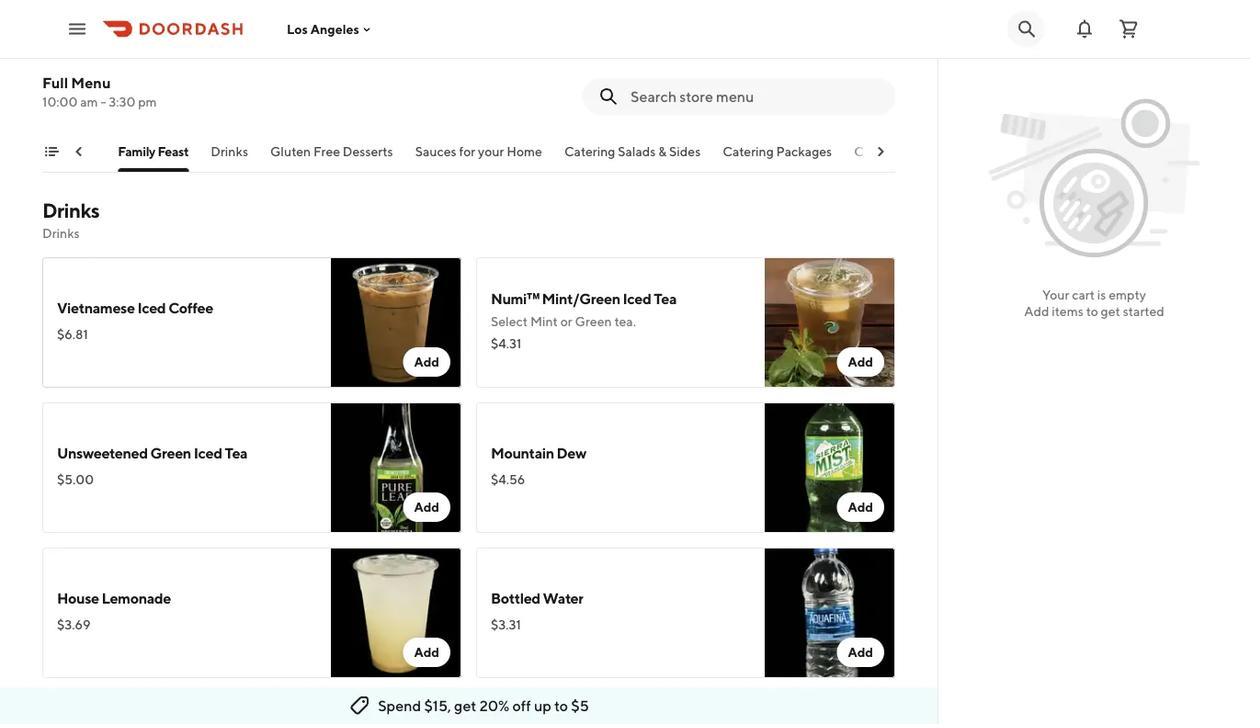 Task type: vqa. For each thing, say whether or not it's contained in the screenshot.
empty
yes



Task type: describe. For each thing, give the bounding box(es) containing it.
family style meal serves 4. includes:  protein, base, shallots, herbs and lime.  with choice of two sauces $82.44
[[57, 38, 300, 118]]

1 6 from the left
[[543, 62, 551, 77]]

family for style
[[57, 38, 100, 56]]

get inside your cart is empty add items to get started
[[1101, 304, 1121, 319]]

0 items, open order cart image
[[1118, 18, 1140, 40]]

sauces
[[415, 144, 457, 159]]

sauces for your home
[[415, 144, 542, 159]]

add button for mountain dew
[[837, 493, 885, 522]]

am
[[80, 94, 98, 109]]

$3.31
[[491, 617, 521, 633]]

tofu
[[612, 62, 638, 77]]

$4.31
[[491, 336, 522, 351]]

started
[[1123, 304, 1165, 319]]

+
[[597, 38, 604, 56]]

catering beverages
[[854, 144, 969, 159]]

of inside 1 family big box + 2 rolls feeds 4-6 shrimp or tofu rolls  with 6 cookies  includes a bottle of tamarind vinaigrette and sriracha
[[641, 80, 653, 96]]

and inside 1 family big box + 2 rolls feeds 4-6 shrimp or tofu rolls  with 6 cookies  includes a bottle of tamarind vinaigrette and sriracha
[[559, 99, 582, 114]]

add for house lemonade
[[414, 645, 440, 660]]

$4.56
[[491, 472, 525, 487]]

angeles
[[311, 21, 359, 37]]

packages
[[777, 144, 832, 159]]

sides
[[669, 144, 701, 159]]

vinaigrette
[[491, 99, 557, 114]]

your cart is empty add items to get started
[[1025, 287, 1165, 319]]

vietnamese iced coffee
[[57, 299, 213, 317]]

family inside 1 family big box + 2 rolls feeds 4-6 shrimp or tofu rolls  with 6 cookies  includes a bottle of tamarind vinaigrette and sriracha
[[499, 38, 542, 56]]

$5
[[571, 697, 589, 715]]

catering packages
[[723, 144, 832, 159]]

spend $15, get 20% off up to $5
[[378, 697, 589, 715]]

meal
[[138, 38, 170, 56]]

choice
[[180, 80, 218, 96]]

los angeles
[[287, 21, 359, 37]]

mountain dew
[[491, 445, 587, 462]]

add button for unsweetened green iced tea
[[403, 493, 451, 522]]

1
[[491, 38, 497, 56]]

rolls
[[617, 38, 649, 56]]

$6.81
[[57, 327, 88, 342]]

vietnamese
[[57, 299, 135, 317]]

&
[[659, 144, 667, 159]]

mint/green
[[542, 290, 620, 308]]

tamarind
[[655, 80, 710, 96]]

tea for numi™ mint/green iced tea select mint or green tea. $4.31
[[654, 290, 677, 308]]

sauces
[[260, 80, 300, 96]]

drinks inside drinks drinks
[[42, 226, 80, 241]]

add button for bottled water
[[837, 638, 885, 668]]

drinks drinks
[[42, 199, 100, 241]]

menu
[[71, 74, 111, 91]]

catering for catering beverages
[[854, 144, 906, 159]]

a
[[593, 80, 600, 96]]

4.
[[99, 62, 109, 77]]

or inside numi™ mint/green iced tea select mint or green tea. $4.31
[[561, 314, 573, 329]]

3:30
[[109, 94, 136, 109]]

water
[[543, 590, 584, 607]]

gluten free desserts button
[[270, 143, 393, 172]]

scroll menu navigation right image
[[874, 144, 888, 159]]

Item Search search field
[[631, 86, 881, 107]]

catering beverages button
[[854, 143, 969, 172]]

scroll menu navigation left image
[[72, 144, 86, 159]]

drinks for drinks
[[211, 144, 248, 159]]

with inside "family style meal serves 4. includes:  protein, base, shallots, herbs and lime.  with choice of two sauces $82.44"
[[147, 80, 177, 96]]

bottle
[[603, 80, 638, 96]]

add button for house lemonade
[[403, 638, 451, 668]]

sauces for your home button
[[415, 143, 542, 172]]

lemonade
[[102, 590, 171, 607]]

items
[[1052, 304, 1084, 319]]

feeds
[[491, 62, 526, 77]]

unsweetened green iced tea image
[[331, 403, 462, 533]]

free
[[314, 144, 340, 159]]

includes:
[[112, 62, 165, 77]]

cookies
[[491, 80, 539, 96]]

and inside "family style meal serves 4. includes:  protein, base, shallots, herbs and lime.  with choice of two sauces $82.44"
[[92, 80, 114, 96]]

catering for catering salads & sides
[[565, 144, 616, 159]]

vietnamese iced coffee image
[[331, 257, 462, 388]]

numi™ mint/green iced tea select mint or green tea. $4.31
[[491, 290, 677, 351]]

feast
[[158, 144, 189, 159]]

drinks button
[[211, 143, 248, 172]]

beverages
[[908, 144, 969, 159]]

1 family big box + 2 rolls image
[[765, 15, 896, 145]]

family for feast
[[118, 144, 155, 159]]

-
[[101, 94, 106, 109]]

spend
[[378, 697, 421, 715]]

coffee
[[168, 299, 213, 317]]

20%
[[480, 697, 510, 715]]

salads
[[618, 144, 656, 159]]



Task type: locate. For each thing, give the bounding box(es) containing it.
6
[[543, 62, 551, 77], [700, 62, 708, 77]]

1 horizontal spatial of
[[641, 80, 653, 96]]

house lemonade image
[[331, 548, 462, 679]]

of
[[221, 80, 233, 96], [641, 80, 653, 96]]

$82.44
[[57, 103, 99, 118]]

bottled water image
[[765, 548, 896, 679]]

add inside your cart is empty add items to get started
[[1025, 304, 1050, 319]]

pm
[[138, 94, 157, 109]]

green right unsweetened
[[150, 445, 191, 462]]

0 vertical spatial or
[[598, 62, 610, 77]]

cart
[[1072, 287, 1095, 303]]

green
[[575, 314, 612, 329], [150, 445, 191, 462]]

1 vertical spatial with
[[147, 80, 177, 96]]

1 of from the left
[[221, 80, 233, 96]]

family feast
[[118, 144, 189, 159]]

bundaberg ginger beer image
[[765, 693, 896, 725]]

1 vertical spatial or
[[561, 314, 573, 329]]

catering salads & sides button
[[565, 143, 701, 172]]

gluten
[[270, 144, 311, 159]]

drinks down show menu categories icon
[[42, 226, 80, 241]]

to right 'up'
[[555, 697, 568, 715]]

1 vertical spatial tea
[[225, 445, 248, 462]]

$15,
[[424, 697, 451, 715]]

family up serves
[[57, 38, 100, 56]]

bottled water
[[491, 590, 584, 607]]

and down the 4.
[[92, 80, 114, 96]]

and
[[92, 80, 114, 96], [559, 99, 582, 114]]

big
[[544, 38, 566, 56]]

or
[[598, 62, 610, 77], [561, 314, 573, 329]]

los
[[287, 21, 308, 37]]

1 vertical spatial green
[[150, 445, 191, 462]]

1 family big box + 2 rolls feeds 4-6 shrimp or tofu rolls  with 6 cookies  includes a bottle of tamarind vinaigrette and sriracha
[[491, 38, 710, 114]]

1 vertical spatial and
[[559, 99, 582, 114]]

with down "includes:"
[[147, 80, 177, 96]]

to down cart
[[1087, 304, 1099, 319]]

notification bell image
[[1074, 18, 1096, 40]]

mint
[[531, 314, 558, 329]]

catering salads & sides
[[565, 144, 701, 159]]

0 horizontal spatial and
[[92, 80, 114, 96]]

1 horizontal spatial get
[[1101, 304, 1121, 319]]

to
[[1087, 304, 1099, 319], [555, 697, 568, 715]]

green down mint/green
[[575, 314, 612, 329]]

0 vertical spatial drinks
[[211, 144, 248, 159]]

add
[[848, 112, 874, 127], [1025, 304, 1050, 319], [414, 354, 440, 370], [848, 354, 874, 370], [414, 500, 440, 515], [848, 500, 874, 515], [414, 645, 440, 660], [848, 645, 874, 660]]

0 horizontal spatial 6
[[543, 62, 551, 77]]

unsweetened green iced tea
[[57, 445, 248, 462]]

0 horizontal spatial get
[[454, 697, 477, 715]]

add for vietnamese iced coffee
[[414, 354, 440, 370]]

or right mint
[[561, 314, 573, 329]]

to inside your cart is empty add items to get started
[[1087, 304, 1099, 319]]

rolls
[[641, 62, 665, 77]]

to for up
[[555, 697, 568, 715]]

open menu image
[[66, 18, 88, 40]]

up
[[534, 697, 552, 715]]

family left feast
[[118, 144, 155, 159]]

full menu 10:00 am - 3:30 pm
[[42, 74, 157, 109]]

0 horizontal spatial family
[[57, 38, 100, 56]]

desserts
[[343, 144, 393, 159]]

catering packages button
[[723, 143, 832, 172]]

numi™
[[491, 290, 540, 308]]

and down includes on the top of page
[[559, 99, 582, 114]]

0 horizontal spatial iced
[[137, 299, 166, 317]]

1 horizontal spatial iced
[[194, 445, 222, 462]]

catering left beverages in the right of the page
[[854, 144, 906, 159]]

tea inside numi™ mint/green iced tea select mint or green tea. $4.31
[[654, 290, 677, 308]]

2
[[607, 38, 615, 56]]

1 vertical spatial to
[[555, 697, 568, 715]]

for
[[459, 144, 476, 159]]

drinks down scroll menu navigation left image
[[42, 199, 100, 223]]

your
[[478, 144, 504, 159]]

or inside 1 family big box + 2 rolls feeds 4-6 shrimp or tofu rolls  with 6 cookies  includes a bottle of tamarind vinaigrette and sriracha
[[598, 62, 610, 77]]

1 horizontal spatial with
[[667, 62, 697, 77]]

includes
[[541, 80, 591, 96]]

mountain dew image
[[765, 403, 896, 533]]

0 vertical spatial and
[[92, 80, 114, 96]]

catering for catering packages
[[723, 144, 774, 159]]

3 catering from the left
[[854, 144, 906, 159]]

add for mountain dew
[[848, 500, 874, 515]]

0 horizontal spatial with
[[147, 80, 177, 96]]

1 catering from the left
[[565, 144, 616, 159]]

show menu categories image
[[44, 144, 59, 159]]

2 catering from the left
[[723, 144, 774, 159]]

add button
[[837, 105, 885, 134], [403, 348, 451, 377], [837, 348, 885, 377], [403, 493, 451, 522], [837, 493, 885, 522], [403, 638, 451, 668], [837, 638, 885, 668]]

get right $15,
[[454, 697, 477, 715]]

house
[[57, 590, 99, 607]]

gluten free desserts
[[270, 144, 393, 159]]

0 vertical spatial tea
[[654, 290, 677, 308]]

add for numi™ mint/green iced tea
[[848, 354, 874, 370]]

bottled
[[491, 590, 541, 607]]

drinks
[[211, 144, 248, 159], [42, 199, 100, 223], [42, 226, 80, 241]]

select
[[491, 314, 528, 329]]

with inside 1 family big box + 2 rolls feeds 4-6 shrimp or tofu rolls  with 6 cookies  includes a bottle of tamarind vinaigrette and sriracha
[[667, 62, 697, 77]]

dew
[[557, 445, 587, 462]]

1 horizontal spatial tea
[[654, 290, 677, 308]]

1 vertical spatial drinks
[[42, 199, 100, 223]]

of inside "family style meal serves 4. includes:  protein, base, shallots, herbs and lime.  with choice of two sauces $82.44"
[[221, 80, 233, 96]]

with up tamarind
[[667, 62, 697, 77]]

tea for unsweetened green iced tea
[[225, 445, 248, 462]]

1 horizontal spatial green
[[575, 314, 612, 329]]

drinks for drinks drinks
[[42, 199, 100, 223]]

lime.
[[117, 80, 145, 96]]

1 horizontal spatial or
[[598, 62, 610, 77]]

2 horizontal spatial family
[[499, 38, 542, 56]]

sriracha
[[584, 99, 632, 114]]

serves
[[57, 62, 96, 77]]

0 horizontal spatial tea
[[225, 445, 248, 462]]

shallots,
[[248, 62, 296, 77]]

1 horizontal spatial and
[[559, 99, 582, 114]]

of down rolls
[[641, 80, 653, 96]]

4-
[[529, 62, 543, 77]]

add button for vietnamese iced coffee
[[403, 348, 451, 377]]

of down 'base,'
[[221, 80, 233, 96]]

full
[[42, 74, 68, 91]]

0 vertical spatial green
[[575, 314, 612, 329]]

family style meal image
[[331, 15, 462, 145]]

0 vertical spatial get
[[1101, 304, 1121, 319]]

box
[[569, 38, 594, 56]]

add for bottled water
[[848, 645, 874, 660]]

style
[[102, 38, 135, 56]]

$5.00
[[57, 472, 94, 487]]

1 horizontal spatial catering
[[723, 144, 774, 159]]

to for items
[[1087, 304, 1099, 319]]

catering inside button
[[854, 144, 906, 159]]

get
[[1101, 304, 1121, 319], [454, 697, 477, 715]]

2 6 from the left
[[700, 62, 708, 77]]

is
[[1098, 287, 1107, 303]]

protein,
[[167, 62, 213, 77]]

0 horizontal spatial of
[[221, 80, 233, 96]]

numi™ mint/green iced tea image
[[765, 257, 896, 388]]

iced inside numi™ mint/green iced tea select mint or green tea. $4.31
[[623, 290, 651, 308]]

$3.69
[[57, 617, 91, 633]]

2 horizontal spatial catering
[[854, 144, 906, 159]]

family inside "family style meal serves 4. includes:  protein, base, shallots, herbs and lime.  with choice of two sauces $82.44"
[[57, 38, 100, 56]]

tea.
[[615, 314, 636, 329]]

catering left salads
[[565, 144, 616, 159]]

drinks right feast
[[211, 144, 248, 159]]

0 horizontal spatial or
[[561, 314, 573, 329]]

mountain
[[491, 445, 554, 462]]

base,
[[215, 62, 246, 77]]

green inside numi™ mint/green iced tea select mint or green tea. $4.31
[[575, 314, 612, 329]]

two
[[235, 80, 258, 96]]

box cooler image
[[331, 693, 462, 725]]

0 vertical spatial with
[[667, 62, 697, 77]]

0 horizontal spatial green
[[150, 445, 191, 462]]

empty
[[1109, 287, 1147, 303]]

1 horizontal spatial family
[[118, 144, 155, 159]]

family up feeds
[[499, 38, 542, 56]]

los angeles button
[[287, 21, 374, 37]]

add for unsweetened green iced tea
[[414, 500, 440, 515]]

get down is
[[1101, 304, 1121, 319]]

0 vertical spatial to
[[1087, 304, 1099, 319]]

6 down big
[[543, 62, 551, 77]]

1 vertical spatial get
[[454, 697, 477, 715]]

0 horizontal spatial to
[[555, 697, 568, 715]]

catering down item search search field
[[723, 144, 774, 159]]

iced for mint/green
[[623, 290, 651, 308]]

home
[[507, 144, 542, 159]]

1 horizontal spatial 6
[[700, 62, 708, 77]]

shrimp
[[553, 62, 595, 77]]

herbs
[[57, 80, 90, 96]]

10:00
[[42, 94, 78, 109]]

6 up tamarind
[[700, 62, 708, 77]]

your
[[1043, 287, 1070, 303]]

2 of from the left
[[641, 80, 653, 96]]

2 horizontal spatial iced
[[623, 290, 651, 308]]

or up a
[[598, 62, 610, 77]]

1 horizontal spatial to
[[1087, 304, 1099, 319]]

iced for green
[[194, 445, 222, 462]]

family
[[57, 38, 100, 56], [499, 38, 542, 56], [118, 144, 155, 159]]

0 horizontal spatial catering
[[565, 144, 616, 159]]

2 vertical spatial drinks
[[42, 226, 80, 241]]

off
[[513, 697, 531, 715]]



